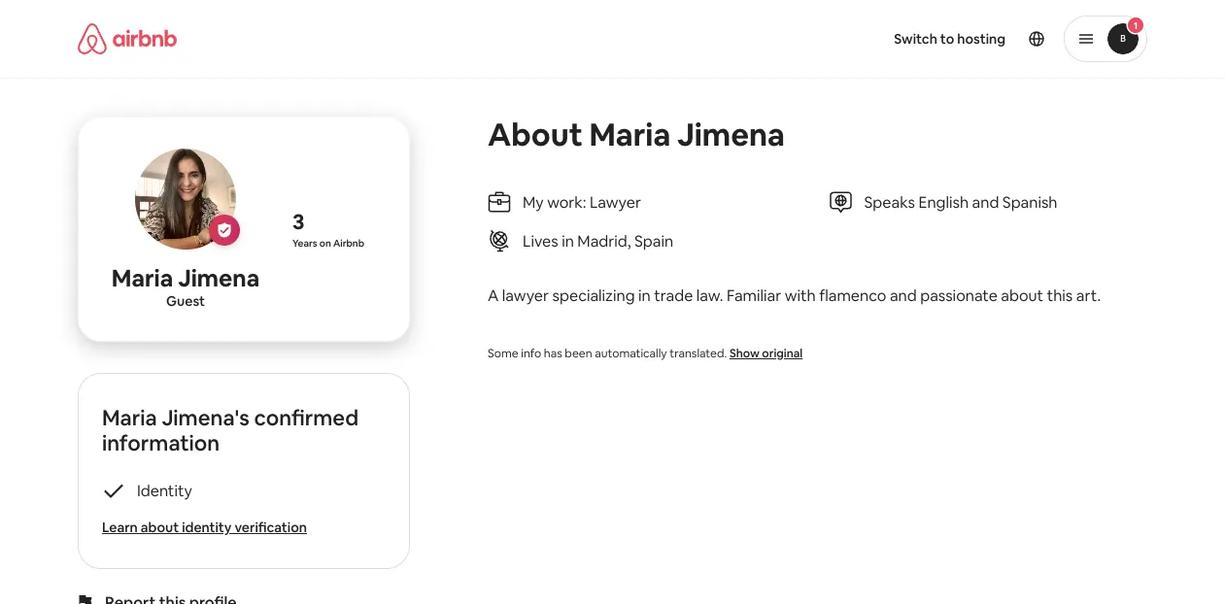 Task type: describe. For each thing, give the bounding box(es) containing it.
0 vertical spatial maria
[[590, 114, 671, 155]]

translated.
[[670, 346, 728, 361]]

with
[[785, 285, 816, 305]]

about maria jimena
[[488, 114, 786, 155]]

airbnb
[[333, 237, 365, 249]]

switch to hosting link
[[883, 18, 1018, 59]]

madrid, spain
[[578, 231, 674, 251]]

speaks
[[865, 192, 916, 212]]

confirmed
[[254, 404, 359, 432]]

3 years on airbnb
[[293, 208, 365, 249]]

specializing
[[553, 285, 635, 305]]

maria jimena's confirmed information
[[102, 404, 359, 457]]

1 button
[[1065, 16, 1148, 62]]

1
[[1134, 19, 1139, 32]]

english
[[919, 192, 969, 212]]

1 horizontal spatial in
[[639, 285, 651, 305]]

info
[[521, 346, 542, 361]]

this
[[1048, 285, 1074, 305]]

verification
[[235, 519, 307, 537]]

has
[[544, 346, 563, 361]]

maria for jimena's
[[102, 404, 157, 432]]

about inside button
[[141, 519, 179, 537]]

passionate
[[921, 285, 998, 305]]

0 horizontal spatial in
[[562, 231, 574, 251]]

jimena inside maria jimena guest
[[178, 263, 260, 293]]

learn about identity verification button
[[102, 518, 386, 538]]

some info has been automatically translated. show original
[[488, 346, 803, 361]]

art.
[[1077, 285, 1102, 305]]

show
[[730, 346, 760, 361]]

flamenco
[[820, 285, 887, 305]]

1 horizontal spatial about
[[1002, 285, 1044, 305]]

guest
[[166, 293, 205, 310]]

switch
[[895, 30, 938, 48]]



Task type: locate. For each thing, give the bounding box(es) containing it.
1 vertical spatial about
[[141, 519, 179, 537]]

to
[[941, 30, 955, 48]]

a
[[488, 285, 499, 305]]

1 vertical spatial maria
[[112, 263, 173, 293]]

automatically
[[595, 346, 668, 361]]

0 vertical spatial in
[[562, 231, 574, 251]]

been
[[565, 346, 593, 361]]

law.
[[697, 285, 724, 305]]

lives in madrid, spain
[[523, 231, 674, 251]]

0 vertical spatial and
[[973, 192, 1000, 212]]

profile element
[[636, 0, 1148, 78]]

in left trade
[[639, 285, 651, 305]]

about
[[488, 114, 583, 155]]

my work: lawyer
[[523, 192, 642, 212]]

0 horizontal spatial and
[[891, 285, 918, 305]]

maria for jimena
[[112, 263, 173, 293]]

identity
[[182, 519, 232, 537]]

in right the lives
[[562, 231, 574, 251]]

show original button
[[730, 346, 803, 362]]

maria jimena user profile image
[[135, 149, 236, 250], [135, 149, 236, 250]]

verified host image
[[217, 223, 232, 238]]

in
[[562, 231, 574, 251], [639, 285, 651, 305]]

some
[[488, 346, 519, 361]]

1 horizontal spatial and
[[973, 192, 1000, 212]]

about left this at the right of page
[[1002, 285, 1044, 305]]

0 horizontal spatial about
[[141, 519, 179, 537]]

on
[[320, 237, 331, 249]]

learn about identity verification
[[102, 519, 307, 537]]

switch to hosting
[[895, 30, 1006, 48]]

lives
[[523, 231, 559, 251]]

maria inside maria jimena guest
[[112, 263, 173, 293]]

speaks english and spanish
[[865, 192, 1058, 212]]

maria inside maria jimena's confirmed information
[[102, 404, 157, 432]]

maria jimena guest
[[112, 263, 260, 310]]

0 vertical spatial jimena
[[678, 114, 786, 155]]

years
[[293, 237, 318, 249]]

1 horizontal spatial jimena
[[678, 114, 786, 155]]

and
[[973, 192, 1000, 212], [891, 285, 918, 305]]

1 vertical spatial jimena
[[178, 263, 260, 293]]

1 vertical spatial and
[[891, 285, 918, 305]]

jimena
[[678, 114, 786, 155], [178, 263, 260, 293]]

original
[[763, 346, 803, 361]]

jimena's
[[162, 404, 250, 432]]

2 vertical spatial maria
[[102, 404, 157, 432]]

0 vertical spatial about
[[1002, 285, 1044, 305]]

and right english at the right of the page
[[973, 192, 1000, 212]]

about down identity
[[141, 519, 179, 537]]

a lawyer specializing in trade law. familiar with flamenco and passionate about this art.
[[488, 285, 1102, 305]]

trade
[[655, 285, 694, 305]]

information
[[102, 429, 220, 457]]

hosting
[[958, 30, 1006, 48]]

spanish
[[1003, 192, 1058, 212]]

0 horizontal spatial jimena
[[178, 263, 260, 293]]

about
[[1002, 285, 1044, 305], [141, 519, 179, 537]]

3
[[293, 208, 305, 235]]

my
[[523, 192, 544, 212]]

and right flamenco
[[891, 285, 918, 305]]

familiar
[[727, 285, 782, 305]]

1 vertical spatial in
[[639, 285, 651, 305]]

maria
[[590, 114, 671, 155], [112, 263, 173, 293], [102, 404, 157, 432]]

identity
[[137, 481, 192, 501]]

learn
[[102, 519, 138, 537]]

lawyer
[[502, 285, 549, 305]]

work: lawyer
[[548, 192, 642, 212]]



Task type: vqa. For each thing, say whether or not it's contained in the screenshot.
topmost Jimena
yes



